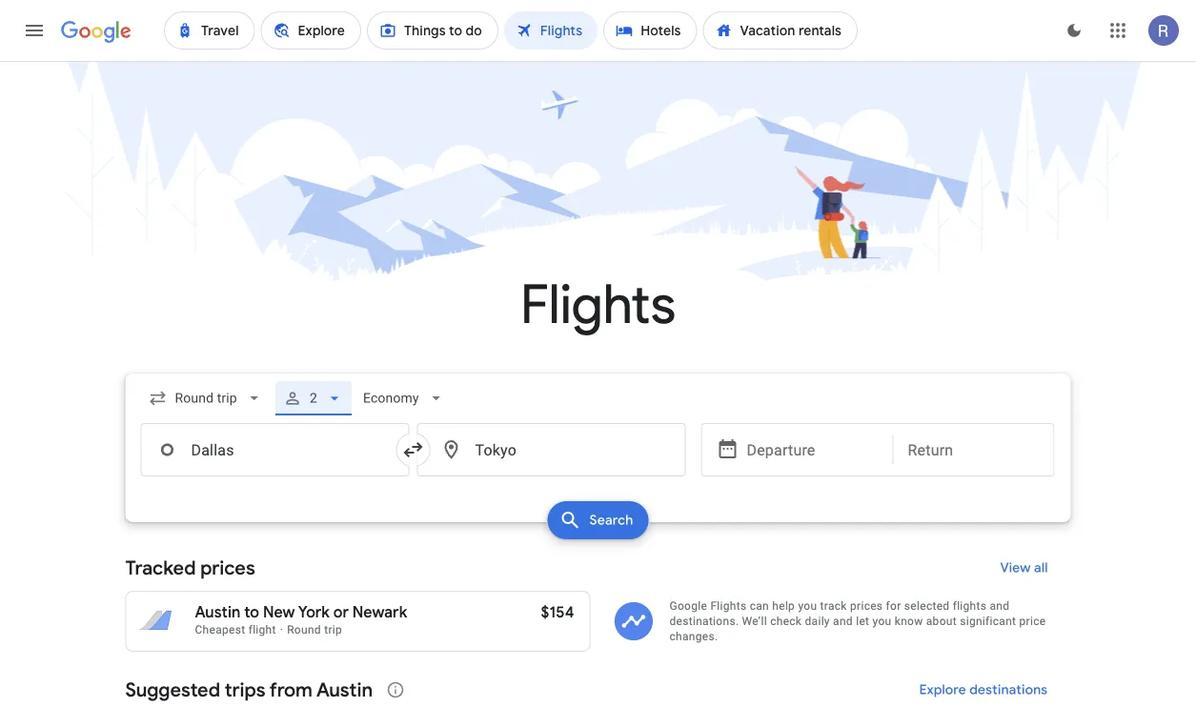 Task type: vqa. For each thing, say whether or not it's contained in the screenshot.
you to the left
yes



Task type: describe. For each thing, give the bounding box(es) containing it.
google flights can help you track prices for selected flights and destinations. we'll check daily and let you know about significant price changes.
[[670, 600, 1047, 644]]

flights inside google flights can help you track prices for selected flights and destinations. we'll check daily and let you know about significant price changes.
[[711, 600, 747, 613]]

 image inside tracked prices region
[[280, 624, 283, 637]]

2 button
[[275, 376, 352, 422]]

to
[[244, 603, 259, 623]]

2
[[310, 391, 317, 406]]

can
[[750, 600, 770, 613]]

cheapest flight
[[195, 624, 276, 637]]

cheapest
[[195, 624, 246, 637]]

explore destinations
[[920, 682, 1049, 699]]

newark
[[353, 603, 408, 623]]

about
[[927, 615, 957, 629]]

significant
[[961, 615, 1017, 629]]

0 horizontal spatial you
[[799, 600, 818, 613]]

0 vertical spatial prices
[[200, 556, 255, 580]]

we'll
[[743, 615, 768, 629]]

suggested trips from austin
[[125, 678, 373, 702]]

from
[[270, 678, 313, 702]]

flight
[[249, 624, 276, 637]]

search
[[590, 512, 634, 529]]

1 vertical spatial and
[[834, 615, 854, 629]]

1 horizontal spatial and
[[990, 600, 1010, 613]]

york
[[298, 603, 330, 623]]

suggested
[[125, 678, 220, 702]]

search button
[[548, 502, 649, 540]]

1 vertical spatial you
[[873, 615, 892, 629]]

Return text field
[[908, 424, 1040, 476]]

destinations
[[970, 682, 1049, 699]]

for
[[887, 600, 902, 613]]

trips
[[225, 678, 266, 702]]

check
[[771, 615, 802, 629]]

change appearance image
[[1052, 8, 1098, 53]]



Task type: locate. For each thing, give the bounding box(es) containing it.
flights
[[953, 600, 987, 613]]

explore
[[920, 682, 967, 699]]

trip
[[324, 624, 342, 637]]

1 vertical spatial austin
[[317, 678, 373, 702]]

google
[[670, 600, 708, 613]]

0 vertical spatial austin
[[195, 603, 241, 623]]

all
[[1035, 560, 1049, 577]]

round trip
[[287, 624, 342, 637]]

and down track at the bottom of the page
[[834, 615, 854, 629]]

1 vertical spatial prices
[[851, 600, 884, 613]]

new
[[263, 603, 295, 623]]

explore destinations button
[[897, 668, 1072, 708]]

0 horizontal spatial flights
[[521, 271, 676, 339]]

tracked prices
[[125, 556, 255, 580]]

1 vertical spatial flights
[[711, 600, 747, 613]]

prices up let
[[851, 600, 884, 613]]

view
[[1001, 560, 1031, 577]]

1 horizontal spatial you
[[873, 615, 892, 629]]

None text field
[[141, 423, 410, 477], [417, 423, 686, 477], [141, 423, 410, 477], [417, 423, 686, 477]]

prices up the to
[[200, 556, 255, 580]]

0 horizontal spatial and
[[834, 615, 854, 629]]

0 horizontal spatial austin
[[195, 603, 241, 623]]

$154
[[541, 603, 575, 623]]

you
[[799, 600, 818, 613], [873, 615, 892, 629]]

0 vertical spatial flights
[[521, 271, 676, 339]]

view all
[[1001, 560, 1049, 577]]

Flight search field
[[110, 374, 1087, 546]]

austin right the from
[[317, 678, 373, 702]]

1 horizontal spatial austin
[[317, 678, 373, 702]]

austin
[[195, 603, 241, 623], [317, 678, 373, 702]]

changes.
[[670, 630, 719, 644]]

0 vertical spatial and
[[990, 600, 1010, 613]]

and
[[990, 600, 1010, 613], [834, 615, 854, 629]]

0 horizontal spatial prices
[[200, 556, 255, 580]]

1 horizontal spatial prices
[[851, 600, 884, 613]]

tracked prices region
[[125, 546, 1072, 652]]

 image
[[280, 624, 283, 637]]

or
[[334, 603, 349, 623]]

price
[[1020, 615, 1047, 629]]

tracked
[[125, 556, 196, 580]]

help
[[773, 600, 796, 613]]

selected
[[905, 600, 950, 613]]

know
[[895, 615, 924, 629]]

destinations.
[[670, 615, 739, 629]]

Departure text field
[[747, 424, 879, 476]]

prices
[[200, 556, 255, 580], [851, 600, 884, 613]]

1 horizontal spatial flights
[[711, 600, 747, 613]]

daily
[[805, 615, 831, 629]]

round
[[287, 624, 321, 637]]

154 US dollars text field
[[541, 603, 575, 623]]

track
[[821, 600, 848, 613]]

austin up cheapest
[[195, 603, 241, 623]]

prices inside google flights can help you track prices for selected flights and destinations. we'll check daily and let you know about significant price changes.
[[851, 600, 884, 613]]

0 vertical spatial you
[[799, 600, 818, 613]]

austin to new york or newark
[[195, 603, 408, 623]]

austin inside tracked prices region
[[195, 603, 241, 623]]

you down for
[[873, 615, 892, 629]]

main menu image
[[23, 19, 46, 42]]

you up daily
[[799, 600, 818, 613]]

and up significant
[[990, 600, 1010, 613]]

let
[[857, 615, 870, 629]]

None field
[[141, 382, 272, 416], [356, 382, 454, 416], [141, 382, 272, 416], [356, 382, 454, 416]]

swap origin and destination. image
[[402, 439, 425, 462]]

flights
[[521, 271, 676, 339], [711, 600, 747, 613]]



